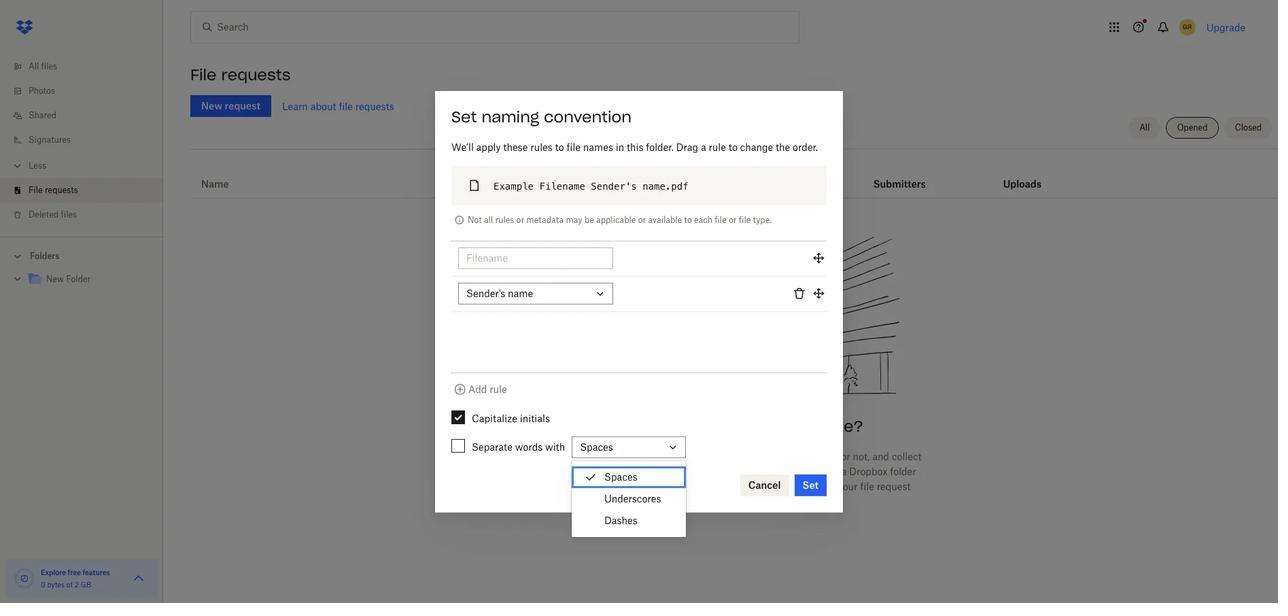 Task type: vqa. For each thing, say whether or not it's contained in the screenshot.
table
no



Task type: describe. For each thing, give the bounding box(es) containing it.
shared
[[29, 110, 56, 120]]

folder
[[890, 466, 917, 478]]

rule inside button
[[490, 383, 507, 395]]

be inside set naming convention dialog
[[585, 214, 594, 225]]

order.
[[793, 141, 818, 153]]

about
[[311, 100, 336, 112]]

row containing name
[[190, 154, 1279, 199]]

in inside request files from anyone, whether they have a dropbox account or not, and collect them in your dropbox. files will be automatically organized into a dropbox folder you choose. your privacy is important, so those who upload to your file request cannot access your dropbox account.
[[578, 466, 587, 478]]

or right each
[[729, 214, 737, 225]]

drag
[[676, 141, 699, 153]]

set naming convention
[[452, 107, 632, 126]]

words
[[515, 441, 543, 453]]

name
[[201, 178, 229, 190]]

all button
[[1129, 117, 1161, 139]]

spaces inside spaces button
[[580, 441, 613, 453]]

request files from anyone, whether they have a dropbox account or not, and collect them in your dropbox. files will be automatically organized into a dropbox folder you choose. your privacy is important, so those who upload to your file request cannot access your dropbox account.
[[547, 451, 922, 508]]

convention
[[544, 107, 632, 126]]

a inside dialog
[[701, 141, 706, 153]]

someone?
[[780, 417, 864, 436]]

0 horizontal spatial rules
[[495, 214, 514, 225]]

into
[[822, 466, 839, 478]]

0 vertical spatial file
[[190, 65, 217, 84]]

not all rules or metadata may be applicable or available to each file or file type.
[[468, 214, 772, 225]]

new folder
[[46, 274, 91, 284]]

capitalize
[[472, 413, 518, 424]]

capitalize initials
[[472, 413, 550, 424]]

opened button
[[1167, 117, 1219, 139]]

signatures link
[[11, 128, 163, 152]]

will
[[679, 466, 695, 478]]

type.
[[753, 214, 772, 225]]

photos
[[29, 86, 55, 96]]

features
[[83, 569, 110, 577]]

gb
[[81, 581, 91, 589]]

set naming convention dialog
[[435, 91, 843, 513]]

closed button
[[1225, 117, 1273, 139]]

2 vertical spatial dropbox
[[739, 496, 777, 508]]

cannot
[[650, 496, 681, 508]]

these
[[504, 141, 528, 153]]

automatically
[[711, 466, 772, 478]]

choose.
[[577, 481, 611, 493]]

2 column header from the left
[[874, 160, 928, 192]]

explore free features 0 bytes of 2 gb
[[41, 569, 110, 589]]

files for request
[[587, 451, 605, 463]]

2
[[75, 581, 79, 589]]

list containing all files
[[0, 46, 163, 237]]

closed
[[1236, 122, 1262, 133]]

we'll apply these rules to file names in this folder. drag a rule to change the order.
[[452, 141, 818, 153]]

we'll
[[452, 141, 474, 153]]

whether
[[669, 451, 706, 463]]

requests inside list item
[[45, 185, 78, 195]]

signatures
[[29, 135, 71, 145]]

with
[[545, 441, 565, 453]]

request
[[547, 451, 584, 463]]

1 horizontal spatial requests
[[221, 65, 291, 84]]

separate words with
[[472, 441, 565, 453]]

naming
[[482, 107, 539, 126]]

sender's
[[591, 180, 637, 191]]

apply
[[476, 141, 501, 153]]

file inside request files from anyone, whether they have a dropbox account or not, and collect them in your dropbox. files will be automatically organized into a dropbox folder you choose. your privacy is important, so those who upload to your file request cannot access your dropbox account.
[[861, 481, 875, 493]]

in inside dialog
[[616, 141, 624, 153]]

0 vertical spatial dropbox
[[762, 451, 800, 463]]

need something from someone?
[[605, 417, 864, 436]]

files for all
[[41, 61, 57, 71]]

free
[[68, 569, 81, 577]]

available
[[648, 214, 682, 225]]

all
[[484, 214, 493, 225]]

add rule button
[[452, 381, 507, 398]]

account.
[[780, 496, 819, 508]]

the
[[776, 141, 790, 153]]

access
[[684, 496, 714, 508]]

add rule
[[469, 383, 507, 395]]

and
[[873, 451, 890, 463]]

important,
[[681, 481, 729, 493]]

upgrade link
[[1207, 21, 1246, 33]]

or inside request files from anyone, whether they have a dropbox account or not, and collect them in your dropbox. files will be automatically organized into a dropbox folder you choose. your privacy is important, so those who upload to your file request cannot access your dropbox account.
[[842, 451, 851, 463]]

request
[[877, 481, 911, 493]]

applicable
[[597, 214, 636, 225]]

1 vertical spatial a
[[754, 451, 759, 463]]

something
[[651, 417, 733, 436]]

or left metadata
[[517, 214, 524, 225]]

file right each
[[715, 214, 727, 225]]

folder
[[66, 274, 91, 284]]

2 horizontal spatial a
[[842, 466, 847, 478]]

3 column header from the left
[[1004, 160, 1058, 192]]

folders button
[[0, 246, 163, 266]]

folders
[[30, 251, 60, 261]]

0 vertical spatial rule
[[709, 141, 726, 153]]

created
[[484, 178, 521, 190]]

name.pdf
[[643, 180, 689, 191]]

initials
[[520, 413, 550, 424]]

so
[[731, 481, 742, 493]]

upgrade
[[1207, 21, 1246, 33]]

anyone,
[[632, 451, 666, 463]]

those
[[744, 481, 769, 493]]

0 vertical spatial rules
[[531, 141, 553, 153]]

list box containing spaces
[[572, 467, 686, 532]]



Task type: locate. For each thing, give the bounding box(es) containing it.
each
[[694, 214, 713, 225]]

from up dropbox.
[[608, 451, 629, 463]]

1 horizontal spatial file requests
[[190, 65, 291, 84]]

1 column header from the left
[[679, 160, 760, 192]]

1 vertical spatial all
[[1140, 122, 1150, 133]]

0 horizontal spatial a
[[701, 141, 706, 153]]

change
[[740, 141, 773, 153]]

is
[[671, 481, 679, 493]]

a
[[701, 141, 706, 153], [754, 451, 759, 463], [842, 466, 847, 478]]

0 horizontal spatial in
[[578, 466, 587, 478]]

be right the may
[[585, 214, 594, 225]]

be
[[585, 214, 594, 225], [697, 466, 708, 478]]

folder.
[[646, 141, 674, 153]]

1 horizontal spatial file
[[190, 65, 217, 84]]

a right into on the right bottom
[[842, 466, 847, 478]]

spaces
[[580, 441, 613, 453], [605, 471, 638, 483]]

Filename text field
[[467, 251, 605, 265]]

who
[[772, 481, 791, 493]]

dropbox.
[[612, 466, 653, 478]]

0 horizontal spatial your
[[589, 466, 609, 478]]

rule
[[709, 141, 726, 153], [490, 383, 507, 395]]

2 horizontal spatial files
[[587, 451, 605, 463]]

1 vertical spatial requests
[[355, 100, 394, 112]]

dropbox
[[762, 451, 800, 463], [850, 466, 888, 478], [739, 496, 777, 508]]

rules right the these
[[531, 141, 553, 153]]

rule right 'add'
[[490, 383, 507, 395]]

1 vertical spatial be
[[697, 466, 708, 478]]

deleted files
[[29, 209, 77, 220]]

dropbox image
[[11, 14, 38, 41]]

1 horizontal spatial rule
[[709, 141, 726, 153]]

0 vertical spatial be
[[585, 214, 594, 225]]

set
[[452, 107, 477, 126]]

bytes
[[47, 581, 65, 589]]

privacy
[[636, 481, 669, 493]]

requests up deleted files
[[45, 185, 78, 195]]

your down into on the right bottom
[[838, 481, 858, 493]]

less image
[[11, 159, 24, 173]]

learn about file requests link
[[282, 100, 394, 112]]

not,
[[853, 451, 870, 463]]

all
[[29, 61, 39, 71], [1140, 122, 1150, 133]]

1 vertical spatial dropbox
[[850, 466, 888, 478]]

2 horizontal spatial column header
[[1004, 160, 1058, 192]]

2 vertical spatial your
[[717, 496, 737, 508]]

1 horizontal spatial in
[[616, 141, 624, 153]]

all up photos
[[29, 61, 39, 71]]

0 vertical spatial from
[[738, 417, 775, 436]]

1 horizontal spatial rules
[[531, 141, 553, 153]]

file
[[190, 65, 217, 84], [29, 185, 43, 195]]

in left this
[[616, 141, 624, 153]]

created button
[[484, 176, 521, 192]]

metadata
[[527, 214, 564, 225]]

to left "change"
[[729, 141, 738, 153]]

all files
[[29, 61, 57, 71]]

1 horizontal spatial column header
[[874, 160, 928, 192]]

add
[[469, 383, 487, 395]]

your up choose.
[[589, 466, 609, 478]]

all left opened
[[1140, 122, 1150, 133]]

files right the deleted
[[61, 209, 77, 220]]

1 vertical spatial from
[[608, 451, 629, 463]]

1 vertical spatial spaces
[[605, 471, 638, 483]]

to left each
[[685, 214, 692, 225]]

2 vertical spatial a
[[842, 466, 847, 478]]

spaces inside spaces option
[[605, 471, 638, 483]]

rule right drag on the right top of page
[[709, 141, 726, 153]]

names
[[583, 141, 613, 153]]

dropbox down those
[[739, 496, 777, 508]]

less
[[29, 161, 46, 171]]

or left not,
[[842, 451, 851, 463]]

0 horizontal spatial requests
[[45, 185, 78, 195]]

spaces option
[[572, 467, 686, 488]]

files up photos
[[41, 61, 57, 71]]

be up 'important,'
[[697, 466, 708, 478]]

quota usage element
[[14, 568, 35, 590]]

account
[[803, 451, 839, 463]]

0 horizontal spatial be
[[585, 214, 594, 225]]

1 vertical spatial in
[[578, 466, 587, 478]]

column header
[[679, 160, 760, 192], [874, 160, 928, 192], [1004, 160, 1058, 192]]

0 horizontal spatial column header
[[679, 160, 760, 192]]

opened
[[1178, 122, 1208, 133]]

from up have
[[738, 417, 775, 436]]

your down so
[[717, 496, 737, 508]]

be inside request files from anyone, whether they have a dropbox account or not, and collect them in your dropbox. files will be automatically organized into a dropbox folder you choose. your privacy is important, so those who upload to your file request cannot access your dropbox account.
[[697, 466, 708, 478]]

2 vertical spatial requests
[[45, 185, 78, 195]]

of
[[67, 581, 73, 589]]

files for deleted
[[61, 209, 77, 220]]

from for anyone,
[[608, 451, 629, 463]]

1 horizontal spatial files
[[61, 209, 77, 220]]

0 horizontal spatial from
[[608, 451, 629, 463]]

them
[[552, 466, 576, 478]]

2 horizontal spatial requests
[[355, 100, 394, 112]]

1 horizontal spatial all
[[1140, 122, 1150, 133]]

Spaces button
[[572, 436, 686, 458]]

0 horizontal spatial files
[[41, 61, 57, 71]]

need
[[605, 417, 646, 436]]

2 vertical spatial files
[[587, 451, 605, 463]]

requests up the learn
[[221, 65, 291, 84]]

from
[[738, 417, 775, 436], [608, 451, 629, 463]]

spaces up underscores
[[605, 471, 638, 483]]

file inside list item
[[29, 185, 43, 195]]

0 vertical spatial in
[[616, 141, 624, 153]]

file requests list item
[[0, 178, 163, 203]]

0 vertical spatial requests
[[221, 65, 291, 84]]

file requests inside list item
[[29, 185, 78, 195]]

1 vertical spatial your
[[838, 481, 858, 493]]

row
[[190, 154, 1279, 199]]

0 vertical spatial your
[[589, 466, 609, 478]]

1 vertical spatial rules
[[495, 214, 514, 225]]

file requests up deleted files
[[29, 185, 78, 195]]

rules right 'all'
[[495, 214, 514, 225]]

all for all files
[[29, 61, 39, 71]]

all inside button
[[1140, 122, 1150, 133]]

separate
[[472, 441, 513, 453]]

dropbox up organized at the bottom
[[762, 451, 800, 463]]

1 horizontal spatial be
[[697, 466, 708, 478]]

you
[[558, 481, 574, 493]]

to down into on the right bottom
[[827, 481, 836, 493]]

0 vertical spatial all
[[29, 61, 39, 71]]

your
[[589, 466, 609, 478], [838, 481, 858, 493], [717, 496, 737, 508]]

rules
[[531, 141, 553, 153], [495, 214, 514, 225]]

0 horizontal spatial rule
[[490, 383, 507, 395]]

1 horizontal spatial your
[[717, 496, 737, 508]]

0 vertical spatial spaces
[[580, 441, 613, 453]]

dropbox down not,
[[850, 466, 888, 478]]

in
[[616, 141, 624, 153], [578, 466, 587, 478]]

list box
[[572, 467, 686, 532]]

1 vertical spatial files
[[61, 209, 77, 220]]

1 horizontal spatial from
[[738, 417, 775, 436]]

or left available at the top
[[638, 214, 646, 225]]

file left request
[[861, 481, 875, 493]]

files up choose.
[[587, 451, 605, 463]]

file left 'names'
[[567, 141, 581, 153]]

to down "set naming convention"
[[555, 141, 564, 153]]

this
[[627, 141, 644, 153]]

dashes
[[605, 515, 638, 526]]

list
[[0, 46, 163, 237]]

to inside request files from anyone, whether they have a dropbox account or not, and collect them in your dropbox. files will be automatically organized into a dropbox folder you choose. your privacy is important, so those who upload to your file request cannot access your dropbox account.
[[827, 481, 836, 493]]

spaces down need
[[580, 441, 613, 453]]

collect
[[892, 451, 922, 463]]

file requests up the learn
[[190, 65, 291, 84]]

new
[[46, 274, 64, 284]]

file right about
[[339, 100, 353, 112]]

files inside request files from anyone, whether they have a dropbox account or not, and collect them in your dropbox. files will be automatically organized into a dropbox folder you choose. your privacy is important, so those who upload to your file request cannot access your dropbox account.
[[587, 451, 605, 463]]

0 vertical spatial a
[[701, 141, 706, 153]]

in right them
[[578, 466, 587, 478]]

1 vertical spatial file
[[29, 185, 43, 195]]

learn about file requests
[[282, 100, 394, 112]]

may
[[566, 214, 583, 225]]

not
[[468, 214, 482, 225]]

from for someone?
[[738, 417, 775, 436]]

explore
[[41, 569, 66, 577]]

example filename sender's name.pdf
[[494, 180, 689, 191]]

underscores
[[605, 493, 661, 505]]

deleted
[[29, 209, 59, 220]]

a right drag on the right top of page
[[701, 141, 706, 153]]

they
[[709, 451, 728, 463]]

deleted files link
[[11, 203, 163, 227]]

file requests link
[[11, 178, 163, 203]]

upload
[[793, 481, 824, 493]]

file left type. at the right
[[739, 214, 751, 225]]

learn
[[282, 100, 308, 112]]

1 vertical spatial rule
[[490, 383, 507, 395]]

0 vertical spatial files
[[41, 61, 57, 71]]

1 vertical spatial file requests
[[29, 185, 78, 195]]

example
[[494, 180, 534, 191]]

2 horizontal spatial your
[[838, 481, 858, 493]]

requests right about
[[355, 100, 394, 112]]

shared link
[[11, 103, 163, 128]]

0 horizontal spatial file requests
[[29, 185, 78, 195]]

filename
[[540, 180, 585, 191]]

a right have
[[754, 451, 759, 463]]

0 vertical spatial file requests
[[190, 65, 291, 84]]

0 horizontal spatial file
[[29, 185, 43, 195]]

1 horizontal spatial a
[[754, 451, 759, 463]]

all for all
[[1140, 122, 1150, 133]]

from inside request files from anyone, whether they have a dropbox account or not, and collect them in your dropbox. files will be automatically organized into a dropbox folder you choose. your privacy is important, so those who upload to your file request cannot access your dropbox account.
[[608, 451, 629, 463]]

files
[[655, 466, 676, 478]]

0 horizontal spatial all
[[29, 61, 39, 71]]

your
[[613, 481, 634, 493]]



